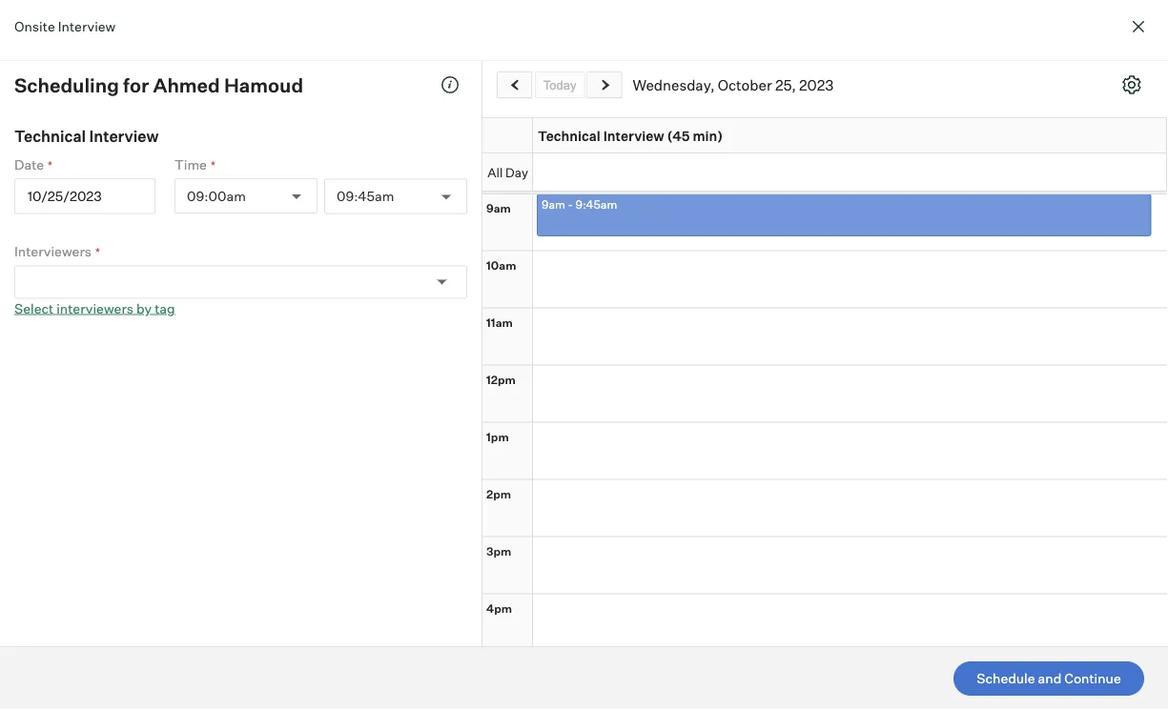 Task type: locate. For each thing, give the bounding box(es) containing it.
interview right onsite
[[58, 18, 116, 34]]

interview
[[58, 18, 116, 34], [89, 126, 159, 145], [604, 127, 665, 144]]

1pm
[[487, 430, 509, 444]]

technical for technical interview
[[14, 126, 86, 145]]

0 horizontal spatial 9am
[[487, 201, 511, 215]]

candidate details image
[[441, 75, 460, 94]]

9am down all
[[487, 201, 511, 215]]

technical up date
[[14, 126, 86, 145]]

close image
[[1128, 15, 1151, 38]]

scheduling
[[14, 73, 119, 97]]

interview for technical interview (45 min)
[[604, 127, 665, 144]]

1 horizontal spatial 9am
[[542, 197, 566, 212]]

tag
[[155, 300, 175, 317]]

interviewers
[[14, 243, 92, 260]]

technical
[[14, 126, 86, 145], [538, 127, 601, 144]]

continue
[[1065, 671, 1122, 687]]

1 horizontal spatial technical
[[538, 127, 601, 144]]

for
[[123, 73, 149, 97]]

09:45am
[[337, 188, 394, 205]]

0 horizontal spatial technical
[[14, 126, 86, 145]]

interview down the for
[[89, 126, 159, 145]]

technical down today button
[[538, 127, 601, 144]]

right single arrow image
[[598, 79, 613, 91]]

wednesday, october 25, 2023
[[633, 76, 834, 94]]

interview for technical interview
[[89, 126, 159, 145]]

9am left -
[[542, 197, 566, 212]]

onsite
[[14, 18, 55, 34]]

ahmed
[[153, 73, 220, 97]]

9am
[[542, 197, 566, 212], [487, 201, 511, 215]]

interview left (45
[[604, 127, 665, 144]]

9:45am
[[576, 197, 618, 212]]

11am
[[487, 315, 513, 330]]

technical interview (45 min)
[[538, 127, 723, 144]]

and
[[1039, 671, 1062, 687]]

wednesday,
[[633, 76, 715, 94]]

left single arrow image
[[508, 79, 523, 91]]

10/25/2023
[[28, 188, 102, 204]]

day
[[506, 164, 529, 180]]

9am - 9:45am
[[542, 197, 618, 212]]

today button
[[535, 72, 585, 98]]

all
[[488, 164, 503, 180]]

time
[[175, 156, 207, 173]]

interview for onsite interview
[[58, 18, 116, 34]]

25,
[[776, 76, 796, 94]]

technical for technical interview (45 min)
[[538, 127, 601, 144]]

9am for 9am
[[487, 201, 511, 215]]



Task type: vqa. For each thing, say whether or not it's contained in the screenshot.
'Recently' on the right bottom of page
no



Task type: describe. For each thing, give the bounding box(es) containing it.
settings image
[[1123, 75, 1142, 94]]

schedule and continue button
[[954, 662, 1145, 696]]

12pm
[[487, 373, 516, 387]]

09:00am
[[187, 188, 246, 204]]

interviewers
[[56, 300, 134, 317]]

select
[[14, 300, 54, 317]]

october
[[718, 76, 773, 94]]

(45
[[667, 127, 690, 144]]

2pm
[[487, 487, 511, 501]]

select interviewers by tag
[[14, 300, 175, 317]]

10am
[[487, 258, 517, 272]]

scheduling for ahmed hamoud
[[14, 73, 304, 97]]

2023
[[800, 76, 834, 94]]

all day
[[488, 164, 529, 180]]

technical interview
[[14, 126, 159, 145]]

date
[[14, 156, 44, 173]]

-
[[568, 197, 573, 212]]

9am for 9am - 9:45am
[[542, 197, 566, 212]]

min)
[[693, 127, 723, 144]]

schedule and continue
[[977, 671, 1122, 687]]

9am - 9:45am link
[[537, 194, 1152, 237]]

today
[[544, 78, 577, 92]]

schedule
[[977, 671, 1036, 687]]

4pm
[[487, 602, 512, 616]]

onsite interview
[[14, 18, 116, 34]]

by
[[136, 300, 152, 317]]

select interviewers by tag link
[[14, 300, 175, 317]]

hamoud
[[224, 73, 304, 97]]

3pm
[[487, 544, 512, 559]]



